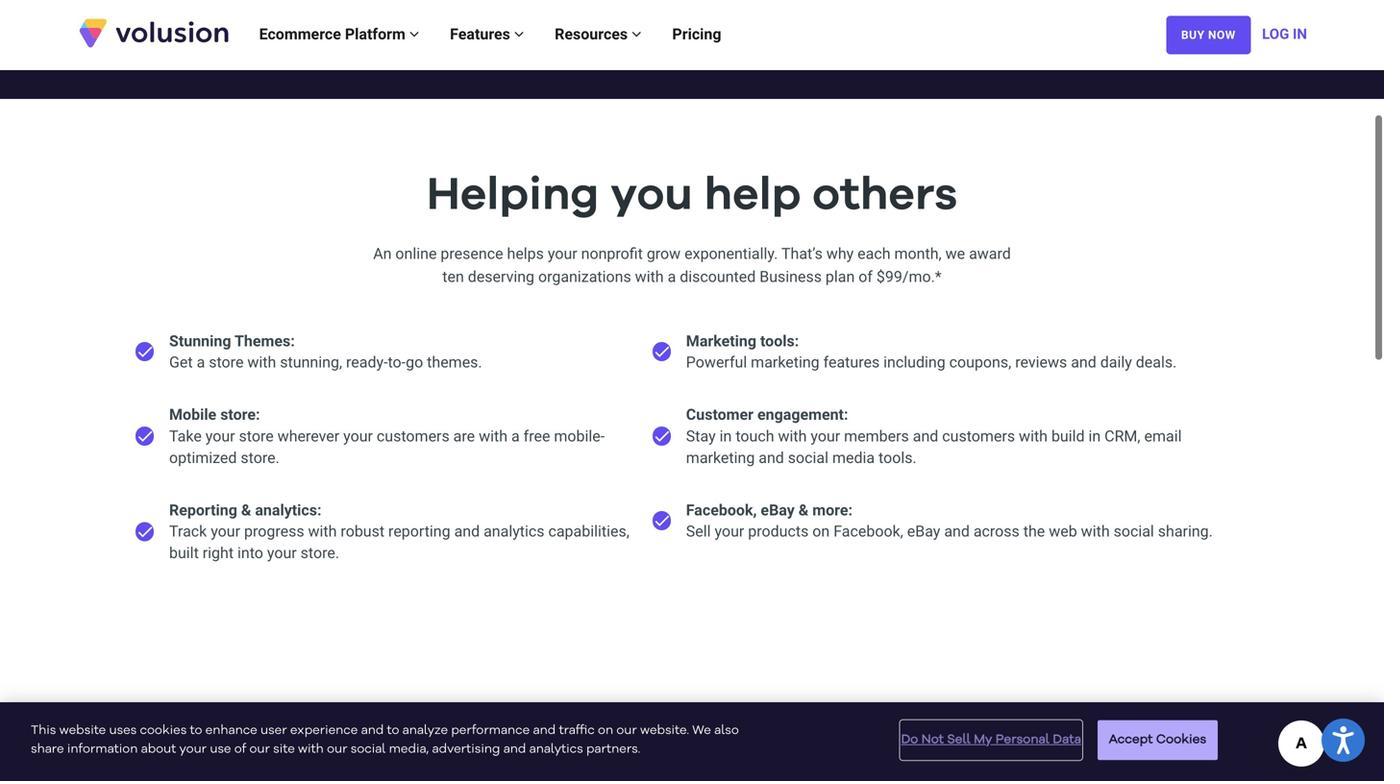 Task type: vqa. For each thing, say whether or not it's contained in the screenshot.
Help Center Article 'link'
no



Task type: locate. For each thing, give the bounding box(es) containing it.
a down grow
[[668, 268, 676, 286]]

performance
[[451, 725, 530, 737]]

2 & from the left
[[799, 501, 809, 519]]

on up partners.
[[598, 725, 613, 737]]

0 vertical spatial social
[[788, 449, 829, 467]]

to-
[[388, 353, 406, 372]]

1 vertical spatial you
[[576, 707, 659, 753]]

and right reporting
[[454, 523, 480, 541]]

done for stay in touch with your members and customers with build in crm, email marketing and social media tools.
[[653, 427, 672, 446]]

accept cookies
[[1109, 734, 1207, 747]]

0 horizontal spatial &
[[241, 501, 251, 519]]

a
[[668, 268, 676, 286], [197, 353, 205, 372], [511, 427, 520, 446]]

an online presence helps your nonprofit grow exponentially. that's why each month, we award ten deserving organizations with a discounted business plan of $99/mo.*
[[373, 244, 1011, 286]]

& left the more: at the bottom right of the page
[[799, 501, 809, 519]]

analytics inside this website uses cookies to enhance user experience and to analyze performance and traffic on our website. we also share information about your use of our site with our social media, advertising and analytics partners.
[[529, 744, 583, 756]]

0 horizontal spatial customers
[[377, 427, 450, 446]]

helping you help others
[[427, 173, 958, 219]]

that's
[[782, 244, 823, 263]]

store inside stunning themes: get a store with stunning, ready-to-go themes.
[[209, 353, 244, 372]]

1 horizontal spatial of
[[859, 268, 873, 286]]

your inside an online presence helps your nonprofit grow exponentially. that's why each month, we award ten deserving organizations with a discounted business plan of $99/mo.*
[[548, 244, 577, 263]]

to up media,
[[387, 725, 399, 737]]

analytics down the traffic
[[529, 744, 583, 756]]

marketing
[[686, 332, 757, 350]]

with inside stunning themes: get a store with stunning, ready-to-go themes.
[[247, 353, 276, 372]]

1 customers from the left
[[377, 427, 450, 446]]

0 vertical spatial analytics
[[484, 523, 545, 541]]

customers inside customer engagement: stay in touch with your members and customers with build in crm, email marketing and social media tools.
[[942, 427, 1015, 446]]

angle down image inside features link
[[514, 28, 524, 44]]

store down store:
[[239, 427, 274, 446]]

to right cookies
[[190, 725, 202, 737]]

others
[[812, 173, 958, 219]]

1 & from the left
[[241, 501, 251, 519]]

analytics
[[484, 523, 545, 541], [529, 744, 583, 756]]

1 horizontal spatial to
[[387, 725, 399, 737]]

in
[[720, 427, 732, 446], [1089, 427, 1101, 446]]

angle down image inside resources link
[[632, 28, 642, 44]]

how
[[468, 707, 565, 753]]

angle down image for features
[[514, 28, 524, 44]]

1 vertical spatial marketing
[[686, 449, 755, 467]]

0 vertical spatial on
[[813, 523, 830, 541]]

with left build
[[1019, 427, 1048, 446]]

done left track
[[136, 522, 155, 542]]

2 horizontal spatial our
[[617, 725, 637, 737]]

features link
[[435, 7, 539, 65]]

share
[[31, 744, 64, 756]]

and down performance
[[503, 744, 526, 756]]

in right build
[[1089, 427, 1101, 446]]

social
[[788, 449, 829, 467], [1114, 523, 1154, 541], [351, 744, 386, 756]]

ebay left across
[[907, 523, 941, 541]]

with down grow
[[635, 268, 664, 286]]

store inside 'mobile store: take your store wherever your customers are with a free mobile- optimized store.'
[[239, 427, 274, 446]]

social inside customer engagement: stay in touch with your members and customers with build in crm, email marketing and social media tools.
[[788, 449, 829, 467]]

with inside reporting & analytics: track your progress with robust reporting and analytics capabilities, built right into your store.
[[308, 523, 337, 541]]

1 angle down image from the left
[[409, 28, 419, 44]]

personal
[[996, 734, 1050, 747]]

0 horizontal spatial store.
[[241, 449, 280, 467]]

stunning themes: get a store with stunning, ready-to-go themes.
[[169, 332, 482, 372]]

themes:
[[235, 332, 295, 350]]

angle down image left resources at the top left of page
[[514, 28, 524, 44]]

with left robust at the left bottom of the page
[[308, 523, 337, 541]]

social left sharing.
[[1114, 523, 1154, 541]]

uses
[[109, 725, 137, 737]]

our down experience on the left bottom of page
[[327, 744, 347, 756]]

of
[[859, 268, 873, 286], [234, 744, 246, 756]]

coupons,
[[949, 353, 1012, 372]]

0 horizontal spatial sell
[[686, 523, 711, 541]]

marketing inside customer engagement: stay in touch with your members and customers with build in crm, email marketing and social media tools.
[[686, 449, 755, 467]]

customers left are
[[377, 427, 450, 446]]

customers down coupons,
[[942, 427, 1015, 446]]

done
[[136, 342, 155, 362], [653, 342, 672, 362], [136, 427, 155, 446], [653, 427, 672, 446], [653, 512, 672, 531], [136, 522, 155, 542]]

with right are
[[479, 427, 508, 446]]

your inside customer engagement: stay in touch with your members and customers with build in crm, email marketing and social media tools.
[[811, 427, 840, 446]]

features
[[450, 27, 514, 45]]

sell left products
[[686, 523, 711, 541]]

tools.
[[879, 449, 917, 467]]

how you can qualify
[[468, 707, 917, 753]]

with down themes:
[[247, 353, 276, 372]]

0 vertical spatial ebay
[[761, 501, 795, 519]]

you for how
[[576, 707, 659, 753]]

1 horizontal spatial in
[[1089, 427, 1101, 446]]

media,
[[389, 744, 429, 756]]

accept
[[1109, 734, 1153, 747]]

social left media,
[[351, 744, 386, 756]]

customers inside 'mobile store: take your store wherever your customers are with a free mobile- optimized store.'
[[377, 427, 450, 446]]

done for get a store with stunning, ready-to-go themes.
[[136, 342, 155, 362]]

and left across
[[944, 523, 970, 541]]

1 horizontal spatial angle down image
[[514, 28, 524, 44]]

done left powerful
[[653, 342, 672, 362]]

1 vertical spatial facebook,
[[834, 523, 904, 541]]

ebay up products
[[761, 501, 795, 519]]

1 horizontal spatial sell
[[947, 734, 971, 747]]

and inside reporting & analytics: track your progress with robust reporting and analytics capabilities, built right into your store.
[[454, 523, 480, 541]]

in down customer
[[720, 427, 732, 446]]

sell inside "do not sell my personal data" button
[[947, 734, 971, 747]]

2 angle down image from the left
[[514, 28, 524, 44]]

1 vertical spatial of
[[234, 744, 246, 756]]

wherever
[[278, 427, 340, 446]]

build
[[1052, 427, 1085, 446]]

and left daily at the right top
[[1071, 353, 1097, 372]]

store.
[[241, 449, 280, 467], [301, 544, 339, 562]]

facebook, down the more: at the bottom right of the page
[[834, 523, 904, 541]]

a right the get
[[197, 353, 205, 372]]

2 horizontal spatial a
[[668, 268, 676, 286]]

use
[[210, 744, 231, 756]]

angle down image
[[409, 28, 419, 44], [514, 28, 524, 44], [632, 28, 642, 44]]

done for track your progress with robust reporting and analytics capabilities, built right into your store.
[[136, 522, 155, 542]]

volusion logo image
[[77, 19, 231, 51]]

1 vertical spatial ebay
[[907, 523, 941, 541]]

0 horizontal spatial of
[[234, 744, 246, 756]]

angle down image for ecommerce platform
[[409, 28, 419, 44]]

mobile-
[[554, 427, 605, 446]]

0 horizontal spatial angle down image
[[409, 28, 419, 44]]

the
[[1024, 523, 1045, 541]]

1 vertical spatial sell
[[947, 734, 971, 747]]

1 vertical spatial on
[[598, 725, 613, 737]]

with inside 'mobile store: take your store wherever your customers are with a free mobile- optimized store.'
[[479, 427, 508, 446]]

my
[[974, 734, 993, 747]]

not
[[922, 734, 944, 747]]

2 customers from the left
[[942, 427, 1015, 446]]

on inside this website uses cookies to enhance user experience and to analyze performance and traffic on our website. we also share information about your use of our site with our social media, advertising and analytics partners.
[[598, 725, 613, 737]]

this website uses cookies to enhance user experience and to analyze performance and traffic on our website. we also share information about your use of our site with our social media, advertising and analytics partners.
[[31, 725, 739, 756]]

a inside 'mobile store: take your store wherever your customers are with a free mobile- optimized store.'
[[511, 427, 520, 446]]

your up "organizations"
[[548, 244, 577, 263]]

your left use
[[179, 744, 207, 756]]

1 horizontal spatial ebay
[[907, 523, 941, 541]]

customer engagement: stay in touch with your members and customers with build in crm, email marketing and social media tools.
[[686, 406, 1182, 467]]

information
[[67, 744, 138, 756]]

1 vertical spatial store.
[[301, 544, 339, 562]]

0 vertical spatial store
[[209, 353, 244, 372]]

1 vertical spatial social
[[1114, 523, 1154, 541]]

email
[[1145, 427, 1182, 446]]

to
[[190, 725, 202, 737], [387, 725, 399, 737]]

free
[[524, 427, 550, 446]]

done right "capabilities,"
[[653, 512, 672, 531]]

of down each
[[859, 268, 873, 286]]

exponentially.
[[685, 244, 778, 263]]

2 horizontal spatial angle down image
[[632, 28, 642, 44]]

0 horizontal spatial a
[[197, 353, 205, 372]]

marketing
[[751, 353, 820, 372], [686, 449, 755, 467]]

2 in from the left
[[1089, 427, 1101, 446]]

your up right
[[211, 523, 240, 541]]

1 horizontal spatial &
[[799, 501, 809, 519]]

facebook, up products
[[686, 501, 757, 519]]

0 vertical spatial store.
[[241, 449, 280, 467]]

1 vertical spatial a
[[197, 353, 205, 372]]

1 vertical spatial store
[[239, 427, 274, 446]]

more:
[[813, 501, 853, 519]]

2 vertical spatial a
[[511, 427, 520, 446]]

this
[[31, 725, 56, 737]]

done for take your store wherever your customers are with a free mobile- optimized store.
[[136, 427, 155, 446]]

done left take
[[136, 427, 155, 446]]

done left stay in the bottom of the page
[[653, 427, 672, 446]]

marketing down stay in the bottom of the page
[[686, 449, 755, 467]]

with
[[635, 268, 664, 286], [247, 353, 276, 372], [479, 427, 508, 446], [778, 427, 807, 446], [1019, 427, 1048, 446], [308, 523, 337, 541], [1081, 523, 1110, 541], [298, 744, 324, 756]]

your left products
[[715, 523, 744, 541]]

social down engagement:
[[788, 449, 829, 467]]

in
[[1293, 27, 1307, 44]]

and left the traffic
[[533, 725, 556, 737]]

0 horizontal spatial to
[[190, 725, 202, 737]]

marketing inside marketing tools: powerful marketing features including coupons, reviews and daily deals.
[[751, 353, 820, 372]]

and inside marketing tools: powerful marketing features including coupons, reviews and daily deals.
[[1071, 353, 1097, 372]]

store
[[209, 353, 244, 372], [239, 427, 274, 446]]

accept cookies button
[[1098, 721, 1218, 761]]

marketing down tools:
[[751, 353, 820, 372]]

touch
[[736, 427, 774, 446]]

1 horizontal spatial social
[[788, 449, 829, 467]]

with down experience on the left bottom of page
[[298, 744, 324, 756]]

buy now
[[1182, 30, 1236, 44]]

3 angle down image from the left
[[632, 28, 642, 44]]

0 horizontal spatial in
[[720, 427, 732, 446]]

0 horizontal spatial ebay
[[761, 501, 795, 519]]

resources
[[555, 27, 632, 45]]

ebay
[[761, 501, 795, 519], [907, 523, 941, 541]]

grow
[[647, 244, 681, 263]]

facebook, ebay & more: sell your products on facebook, ebay and across the web with social sharing.
[[686, 501, 1213, 541]]

2 vertical spatial social
[[351, 744, 386, 756]]

store. down progress
[[301, 544, 339, 562]]

with right web
[[1081, 523, 1110, 541]]

0 vertical spatial of
[[859, 268, 873, 286]]

on down the more: at the bottom right of the page
[[813, 523, 830, 541]]

cookies
[[1156, 734, 1207, 747]]

2 horizontal spatial social
[[1114, 523, 1154, 541]]

a left free
[[511, 427, 520, 446]]

1 horizontal spatial store.
[[301, 544, 339, 562]]

log in link
[[1262, 7, 1307, 65]]

0 vertical spatial you
[[611, 173, 693, 219]]

angle down image inside ecommerce platform link
[[409, 28, 419, 44]]

our down user
[[249, 744, 270, 756]]

our up partners.
[[617, 725, 637, 737]]

1 horizontal spatial customers
[[942, 427, 1015, 446]]

store. down store:
[[241, 449, 280, 467]]

0 vertical spatial facebook,
[[686, 501, 757, 519]]

reviews
[[1015, 353, 1067, 372]]

products
[[748, 523, 809, 541]]

robust
[[341, 523, 385, 541]]

1 horizontal spatial on
[[813, 523, 830, 541]]

1 horizontal spatial a
[[511, 427, 520, 446]]

your down engagement:
[[811, 427, 840, 446]]

1 vertical spatial analytics
[[529, 744, 583, 756]]

progress
[[244, 523, 304, 541]]

analytics inside reporting & analytics: track your progress with robust reporting and analytics capabilities, built right into your store.
[[484, 523, 545, 541]]

& up progress
[[241, 501, 251, 519]]

and inside facebook, ebay & more: sell your products on facebook, ebay and across the web with social sharing.
[[944, 523, 970, 541]]

done left the get
[[136, 342, 155, 362]]

0 vertical spatial sell
[[686, 523, 711, 541]]

of right use
[[234, 744, 246, 756]]

you
[[611, 173, 693, 219], [576, 707, 659, 753]]

angle down image left pricing
[[632, 28, 642, 44]]

0 horizontal spatial social
[[351, 744, 386, 756]]

store down stunning at the left top
[[209, 353, 244, 372]]

0 vertical spatial marketing
[[751, 353, 820, 372]]

1 horizontal spatial facebook,
[[834, 523, 904, 541]]

sell left "my" at the right of page
[[947, 734, 971, 747]]

0 vertical spatial a
[[668, 268, 676, 286]]

0 horizontal spatial on
[[598, 725, 613, 737]]

& inside reporting & analytics: track your progress with robust reporting and analytics capabilities, built right into your store.
[[241, 501, 251, 519]]

analyze
[[402, 725, 448, 737]]

1 horizontal spatial our
[[327, 744, 347, 756]]

facebook,
[[686, 501, 757, 519], [834, 523, 904, 541]]

analytics left "capabilities,"
[[484, 523, 545, 541]]

store. inside 'mobile store: take your store wherever your customers are with a free mobile- optimized store.'
[[241, 449, 280, 467]]

angle down image right platform
[[409, 28, 419, 44]]



Task type: describe. For each thing, give the bounding box(es) containing it.
$99/mo.*
[[877, 268, 942, 286]]

online
[[396, 244, 437, 263]]

helping
[[427, 173, 599, 219]]

members
[[844, 427, 909, 446]]

discounted
[[680, 268, 756, 286]]

and down touch at the bottom right of the page
[[759, 449, 784, 467]]

your down progress
[[267, 544, 297, 562]]

cookies
[[140, 725, 187, 737]]

marketing tools: powerful marketing features including coupons, reviews and daily deals.
[[686, 332, 1177, 372]]

of inside this website uses cookies to enhance user experience and to analyze performance and traffic on our website. we also share information about your use of our site with our social media, advertising and analytics partners.
[[234, 744, 246, 756]]

enhance
[[205, 725, 257, 737]]

done for sell your products on facebook, ebay and across the web with social sharing.
[[653, 512, 672, 531]]

each
[[858, 244, 891, 263]]

angle down image for resources
[[632, 28, 642, 44]]

mobile store: take your store wherever your customers are with a free mobile- optimized store.
[[169, 406, 605, 467]]

track
[[169, 523, 207, 541]]

your right wherever
[[343, 427, 373, 446]]

with down engagement:
[[778, 427, 807, 446]]

your inside facebook, ebay & more: sell your products on facebook, ebay and across the web with social sharing.
[[715, 523, 744, 541]]

award
[[969, 244, 1011, 263]]

optimized
[[169, 449, 237, 467]]

also
[[714, 725, 739, 737]]

why
[[827, 244, 854, 263]]

with inside an online presence helps your nonprofit grow exponentially. that's why each month, we award ten deserving organizations with a discounted business plan of $99/mo.*
[[635, 268, 664, 286]]

do not sell my personal data button
[[901, 722, 1081, 760]]

traffic
[[559, 725, 595, 737]]

a inside an online presence helps your nonprofit grow exponentially. that's why each month, we award ten deserving organizations with a discounted business plan of $99/mo.*
[[668, 268, 676, 286]]

about
[[141, 744, 176, 756]]

on inside facebook, ebay & more: sell your products on facebook, ebay and across the web with social sharing.
[[813, 523, 830, 541]]

experience
[[290, 725, 358, 737]]

user
[[261, 725, 287, 737]]

presence
[[441, 244, 503, 263]]

themes.
[[427, 353, 482, 372]]

social inside facebook, ebay & more: sell your products on facebook, ebay and across the web with social sharing.
[[1114, 523, 1154, 541]]

go
[[406, 353, 423, 372]]

store for store:
[[239, 427, 274, 446]]

ecommerce platform
[[259, 27, 409, 45]]

helps
[[507, 244, 544, 263]]

a inside stunning themes: get a store with stunning, ready-to-go themes.
[[197, 353, 205, 372]]

engagement:
[[758, 406, 848, 424]]

ecommerce
[[259, 27, 341, 45]]

ready-
[[346, 353, 388, 372]]

capabilities,
[[548, 523, 630, 541]]

crm,
[[1105, 427, 1141, 446]]

reporting
[[169, 501, 237, 519]]

store. inside reporting & analytics: track your progress with robust reporting and analytics capabilities, built right into your store.
[[301, 544, 339, 562]]

business
[[760, 268, 822, 286]]

partners.
[[586, 744, 641, 756]]

now
[[1208, 30, 1236, 44]]

web
[[1049, 523, 1077, 541]]

we
[[946, 244, 965, 263]]

take
[[169, 427, 202, 446]]

0 horizontal spatial facebook,
[[686, 501, 757, 519]]

store:
[[220, 406, 260, 424]]

stunning
[[169, 332, 231, 350]]

tools:
[[760, 332, 799, 350]]

ecommerce platform link
[[244, 7, 435, 65]]

can
[[670, 707, 750, 753]]

1 to from the left
[[190, 725, 202, 737]]

store for themes:
[[209, 353, 244, 372]]

privacy alert dialog
[[0, 703, 1384, 782]]

pricing link
[[657, 7, 737, 65]]

2 to from the left
[[387, 725, 399, 737]]

customer
[[686, 406, 754, 424]]

sharing.
[[1158, 523, 1213, 541]]

we
[[692, 725, 711, 737]]

0 horizontal spatial our
[[249, 744, 270, 756]]

website
[[59, 725, 106, 737]]

you for helping
[[611, 173, 693, 219]]

with inside facebook, ebay & more: sell your products on facebook, ebay and across the web with social sharing.
[[1081, 523, 1110, 541]]

deserving
[[468, 268, 535, 286]]

and right experience on the left bottom of page
[[361, 725, 384, 737]]

platform
[[345, 27, 406, 45]]

& inside facebook, ebay & more: sell your products on facebook, ebay and across the web with social sharing.
[[799, 501, 809, 519]]

buy now link
[[1167, 18, 1251, 56]]

mobile
[[169, 406, 217, 424]]

buy
[[1182, 30, 1205, 44]]

pricing
[[672, 27, 722, 45]]

analytics:
[[255, 501, 322, 519]]

get
[[169, 353, 193, 372]]

features
[[824, 353, 880, 372]]

of inside an online presence helps your nonprofit grow exponentially. that's why each month, we award ten deserving organizations with a discounted business plan of $99/mo.*
[[859, 268, 873, 286]]

your inside this website uses cookies to enhance user experience and to analyze performance and traffic on our website. we also share information about your use of our site with our social media, advertising and analytics partners.
[[179, 744, 207, 756]]

stay
[[686, 427, 716, 446]]

with inside this website uses cookies to enhance user experience and to analyze performance and traffic on our website. we also share information about your use of our site with our social media, advertising and analytics partners.
[[298, 744, 324, 756]]

nonprofit
[[581, 244, 643, 263]]

qualify
[[761, 707, 917, 753]]

are
[[453, 427, 475, 446]]

done for powerful marketing features including coupons, reviews and daily deals.
[[653, 342, 672, 362]]

media
[[832, 449, 875, 467]]

reporting & analytics: track your progress with robust reporting and analytics capabilities, built right into your store.
[[169, 501, 630, 562]]

your up optimized at the bottom of page
[[206, 427, 235, 446]]

reporting
[[388, 523, 451, 541]]

help
[[704, 173, 801, 219]]

month,
[[895, 244, 942, 263]]

plan
[[826, 268, 855, 286]]

log
[[1262, 27, 1289, 44]]

an
[[373, 244, 392, 263]]

website.
[[640, 725, 689, 737]]

organizations
[[538, 268, 631, 286]]

1 in from the left
[[720, 427, 732, 446]]

site
[[273, 744, 295, 756]]

sell inside facebook, ebay & more: sell your products on facebook, ebay and across the web with social sharing.
[[686, 523, 711, 541]]

log in
[[1262, 27, 1307, 44]]

do
[[901, 734, 918, 747]]

and up "tools."
[[913, 427, 939, 446]]

into
[[237, 544, 263, 562]]

social inside this website uses cookies to enhance user experience and to analyze performance and traffic on our website. we also share information about your use of our site with our social media, advertising and analytics partners.
[[351, 744, 386, 756]]

resources link
[[539, 7, 657, 65]]

powerful
[[686, 353, 747, 372]]

open accessibe: accessibility options, statement and help image
[[1333, 727, 1354, 755]]



